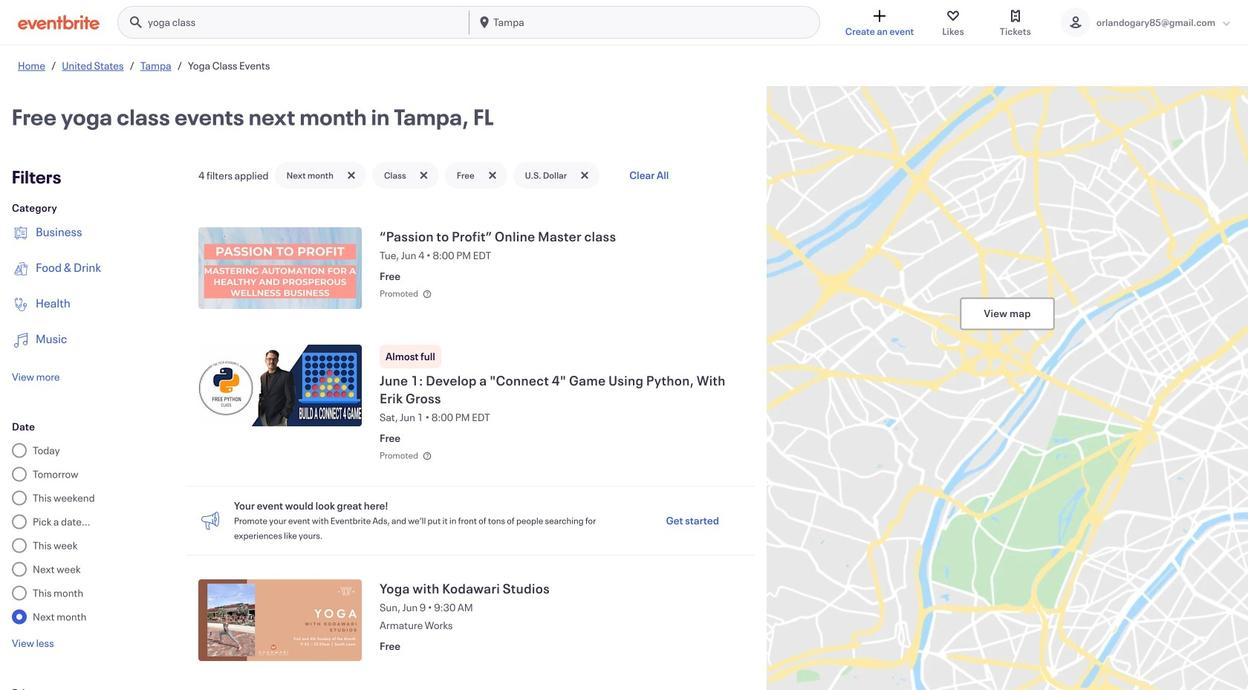 Task type: describe. For each thing, give the bounding box(es) containing it.
main navigation element
[[117, 6, 821, 39]]



Task type: locate. For each thing, give the bounding box(es) containing it.
0 vertical spatial view more element
[[12, 370, 60, 384]]

1 vertical spatial view more element
[[12, 637, 54, 650]]

"passion to profit" online master class primary image image
[[199, 227, 362, 309]]

eventbrite image
[[18, 15, 100, 30]]

1 view more element from the top
[[12, 370, 60, 384]]

view more element
[[12, 370, 60, 384], [12, 637, 54, 650]]

yoga with kodawari studios primary image image
[[199, 580, 362, 662]]

june 1: develop a "connect 4" game using python, with erik gross primary image image
[[199, 345, 362, 427]]

2 view more element from the top
[[12, 637, 54, 650]]



Task type: vqa. For each thing, say whether or not it's contained in the screenshot.
Plan corresponding to Plan Events
no



